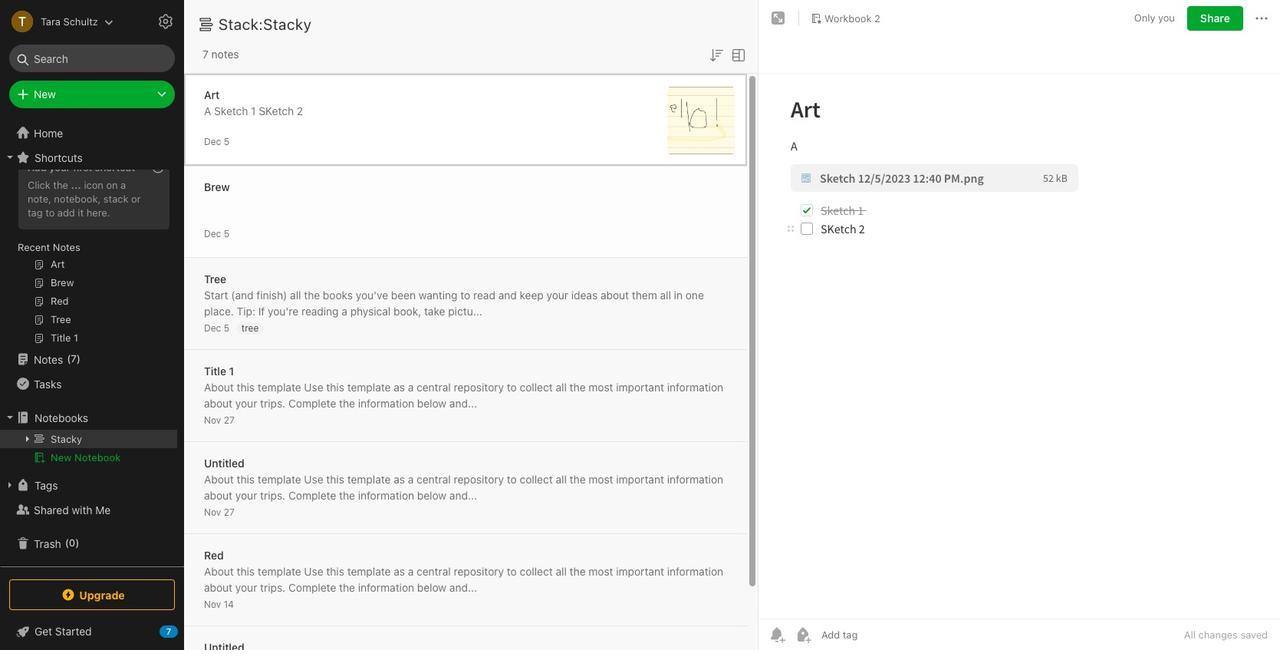 Task type: locate. For each thing, give the bounding box(es) containing it.
new inside button
[[51, 451, 72, 464]]

1 complete from the top
[[289, 396, 336, 409]]

3 complete from the top
[[289, 581, 336, 594]]

27 up red
[[224, 506, 235, 518]]

shared
[[34, 503, 69, 516]]

5
[[224, 135, 230, 147], [224, 228, 230, 239], [224, 322, 230, 333]]

1 central from the top
[[417, 380, 451, 393]]

2 trips. from the top
[[260, 488, 286, 502]]

1 and... from the top
[[450, 396, 477, 409]]

3 collect from the top
[[520, 564, 553, 578]]

dec 5 for art
[[204, 135, 230, 147]]

2
[[875, 12, 881, 24], [297, 104, 303, 117]]

untitled about this template use this template as a central repository to collect all the most important information about your trips. complete the information below and... nov 27
[[204, 456, 724, 518]]

about
[[204, 380, 234, 393], [204, 472, 234, 485], [204, 564, 234, 578]]

0 vertical spatial trips.
[[260, 396, 286, 409]]

0 vertical spatial 1
[[251, 104, 256, 117]]

Add tag field
[[820, 628, 936, 642]]

0 vertical spatial )
[[77, 352, 81, 365]]

2 vertical spatial collect
[[520, 564, 553, 578]]

a inside icon on a note, notebook, stack or tag to add it here.
[[121, 179, 126, 191]]

about down untitled
[[204, 488, 233, 502]]

5 up tree at the left top of the page
[[224, 228, 230, 239]]

2 vertical spatial dec 5
[[204, 322, 230, 333]]

1
[[251, 104, 256, 117], [229, 364, 234, 377]]

share button
[[1188, 6, 1244, 31]]

dec 5 down place.
[[204, 322, 230, 333]]

notes right "recent"
[[53, 241, 80, 253]]

2 vertical spatial about
[[204, 564, 234, 578]]

notebook,
[[54, 193, 101, 205]]

1 vertical spatial )
[[75, 537, 79, 549]]

0 vertical spatial new
[[34, 87, 56, 101]]

None search field
[[20, 45, 164, 72]]

first
[[73, 161, 92, 173]]

complete inside the title 1 about this template use this template as a central repository to collect all the most important information about your trips. complete the information below and... nov 27
[[289, 396, 336, 409]]

nov left 14
[[204, 598, 221, 610]]

central inside untitled about this template use this template as a central repository to collect all the most important information about your trips. complete the information below and... nov 27
[[417, 472, 451, 485]]

dec down the a
[[204, 135, 221, 147]]

or
[[131, 193, 141, 205]]

1 repository from the top
[[454, 380, 504, 393]]

1 use from the top
[[304, 380, 324, 393]]

2 5 from the top
[[224, 228, 230, 239]]

3 central from the top
[[417, 564, 451, 578]]

about down title
[[204, 396, 233, 409]]

it
[[78, 206, 84, 219]]

click to collapse image
[[178, 622, 190, 640]]

new inside popup button
[[34, 87, 56, 101]]

2 important from the top
[[617, 472, 665, 485]]

0 horizontal spatial 1
[[229, 364, 234, 377]]

3 important from the top
[[617, 564, 665, 578]]

2 as from the top
[[394, 472, 405, 485]]

stack:stacky
[[219, 15, 312, 33]]

( right trash
[[65, 537, 69, 549]]

2 dec from the top
[[204, 228, 221, 239]]

new up tags
[[51, 451, 72, 464]]

2 27 from the top
[[224, 506, 235, 518]]

1 as from the top
[[394, 380, 405, 393]]

5 down place.
[[224, 322, 230, 333]]

0 horizontal spatial 7
[[71, 352, 77, 365]]

0 vertical spatial most
[[589, 380, 614, 393]]

2 vertical spatial nov
[[204, 598, 221, 610]]

dec 5 down the a
[[204, 135, 230, 147]]

0 vertical spatial notes
[[53, 241, 80, 253]]

7
[[203, 48, 209, 61], [71, 352, 77, 365], [166, 626, 171, 636]]

1 vertical spatial dec 5
[[204, 228, 230, 239]]

trips.
[[260, 396, 286, 409], [260, 488, 286, 502], [260, 581, 286, 594]]

1 vertical spatial collect
[[520, 472, 553, 485]]

as inside the title 1 about this template use this template as a central repository to collect all the most important information about your trips. complete the information below and... nov 27
[[394, 380, 405, 393]]

1 vertical spatial nov
[[204, 506, 221, 518]]

about
[[601, 288, 629, 301], [204, 396, 233, 409], [204, 488, 233, 502], [204, 581, 233, 594]]

) right trash
[[75, 537, 79, 549]]

2 and... from the top
[[450, 488, 477, 502]]

1 most from the top
[[589, 380, 614, 393]]

3 use from the top
[[304, 564, 324, 578]]

notebooks link
[[0, 405, 177, 430]]

most inside about this template use this template as a central repository to collect all the most important information about your trips. complete the information below and...
[[589, 564, 614, 578]]

notes ( 7 )
[[34, 352, 81, 366]]

expand tags image
[[4, 479, 16, 491]]

2 complete from the top
[[289, 488, 336, 502]]

0 vertical spatial dec
[[204, 135, 221, 147]]

3 most from the top
[[589, 564, 614, 578]]

home
[[34, 126, 63, 139]]

started
[[55, 625, 92, 638]]

your inside tree start (and finish) all the books you've been wanting to read and keep your ideas about them all in one place. tip: if you're reading a physical book, take pictu...
[[547, 288, 569, 301]]

2 vertical spatial repository
[[454, 564, 504, 578]]

most
[[589, 380, 614, 393], [589, 472, 614, 485], [589, 564, 614, 578]]

2 horizontal spatial 7
[[203, 48, 209, 61]]

1 vertical spatial complete
[[289, 488, 336, 502]]

book,
[[394, 304, 422, 317]]

notes
[[53, 241, 80, 253], [34, 353, 63, 366]]

add
[[57, 206, 75, 219]]

(
[[67, 352, 71, 365], [65, 537, 69, 549]]

use inside untitled about this template use this template as a central repository to collect all the most important information about your trips. complete the information below and... nov 27
[[304, 472, 324, 485]]

1 important from the top
[[617, 380, 665, 393]]

( inside notes ( 7 )
[[67, 352, 71, 365]]

shared with me
[[34, 503, 111, 516]]

7 left click to collapse image
[[166, 626, 171, 636]]

most inside the title 1 about this template use this template as a central repository to collect all the most important information about your trips. complete the information below and... nov 27
[[589, 380, 614, 393]]

cell
[[0, 430, 177, 448]]

2 about from the top
[[204, 472, 234, 485]]

5 for art
[[224, 135, 230, 147]]

2 vertical spatial central
[[417, 564, 451, 578]]

1 about from the top
[[204, 380, 234, 393]]

)
[[77, 352, 81, 365], [75, 537, 79, 549]]

note,
[[28, 193, 51, 205]]

0 vertical spatial complete
[[289, 396, 336, 409]]

0 vertical spatial central
[[417, 380, 451, 393]]

only
[[1135, 12, 1156, 24]]

1 vertical spatial central
[[417, 472, 451, 485]]

new up home
[[34, 87, 56, 101]]

0 vertical spatial 7
[[203, 48, 209, 61]]

you've
[[356, 288, 388, 301]]

3 repository from the top
[[454, 564, 504, 578]]

nov inside untitled about this template use this template as a central repository to collect all the most important information about your trips. complete the information below and... nov 27
[[204, 506, 221, 518]]

2 inside art a sketch 1 sketch 2
[[297, 104, 303, 117]]

1 vertical spatial new
[[51, 451, 72, 464]]

2 nov from the top
[[204, 506, 221, 518]]

icon on a note, notebook, stack or tag to add it here.
[[28, 179, 141, 219]]

0 vertical spatial below
[[417, 396, 447, 409]]

nov
[[204, 414, 221, 426], [204, 506, 221, 518], [204, 598, 221, 610]]

repository inside untitled about this template use this template as a central repository to collect all the most important information about your trips. complete the information below and... nov 27
[[454, 472, 504, 485]]

0 vertical spatial use
[[304, 380, 324, 393]]

wanting
[[419, 288, 458, 301]]

0 vertical spatial important
[[617, 380, 665, 393]]

( for trash
[[65, 537, 69, 549]]

trips. inside about this template use this template as a central repository to collect all the most important information about your trips. complete the information below and...
[[260, 581, 286, 594]]

1 vertical spatial (
[[65, 537, 69, 549]]

1 horizontal spatial 7
[[166, 626, 171, 636]]

2 most from the top
[[589, 472, 614, 485]]

trash ( 0 )
[[34, 537, 79, 550]]

) inside trash ( 0 )
[[75, 537, 79, 549]]

0 vertical spatial (
[[67, 352, 71, 365]]

information
[[667, 380, 724, 393], [358, 396, 415, 409], [667, 472, 724, 485], [358, 488, 415, 502], [667, 564, 724, 578], [358, 581, 415, 594]]

1 below from the top
[[417, 396, 447, 409]]

shortcut
[[95, 161, 135, 173]]

0 vertical spatial repository
[[454, 380, 504, 393]]

shortcuts
[[35, 151, 83, 164]]

1 trips. from the top
[[260, 396, 286, 409]]

0 vertical spatial 2
[[875, 12, 881, 24]]

new
[[34, 87, 56, 101], [51, 451, 72, 464]]

1 vertical spatial dec
[[204, 228, 221, 239]]

about down untitled
[[204, 472, 234, 485]]

Search text field
[[20, 45, 164, 72]]

about left them on the top of page
[[601, 288, 629, 301]]

notes inside notes ( 7 )
[[34, 353, 63, 366]]

7 inside note list element
[[203, 48, 209, 61]]

1 dec from the top
[[204, 135, 221, 147]]

your inside about this template use this template as a central repository to collect all the most important information about your trips. complete the information below and...
[[236, 581, 257, 594]]

1 vertical spatial 1
[[229, 364, 234, 377]]

1 vertical spatial repository
[[454, 472, 504, 485]]

1 vertical spatial below
[[417, 488, 447, 502]]

1 vertical spatial 2
[[297, 104, 303, 117]]

( inside trash ( 0 )
[[65, 537, 69, 549]]

important inside untitled about this template use this template as a central repository to collect all the most important information about your trips. complete the information below and... nov 27
[[617, 472, 665, 485]]

ideas
[[572, 288, 598, 301]]

3 as from the top
[[394, 564, 405, 578]]

a
[[121, 179, 126, 191], [342, 304, 348, 317], [408, 380, 414, 393], [408, 472, 414, 485], [408, 564, 414, 578]]

and... inside about this template use this template as a central repository to collect all the most important information about your trips. complete the information below and...
[[450, 581, 477, 594]]

add tag image
[[794, 625, 813, 644]]

recent notes
[[18, 241, 80, 253]]

7 up tasks button
[[71, 352, 77, 365]]

complete inside untitled about this template use this template as a central repository to collect all the most important information about your trips. complete the information below and... nov 27
[[289, 488, 336, 502]]

1 vertical spatial notes
[[34, 353, 63, 366]]

1 vertical spatial important
[[617, 472, 665, 485]]

2 vertical spatial as
[[394, 564, 405, 578]]

about down title
[[204, 380, 234, 393]]

2 right the sketch
[[297, 104, 303, 117]]

0 vertical spatial and...
[[450, 396, 477, 409]]

1 right title
[[229, 364, 234, 377]]

me
[[95, 503, 111, 516]]

3 trips. from the top
[[260, 581, 286, 594]]

2 vertical spatial 7
[[166, 626, 171, 636]]

1 vertical spatial trips.
[[260, 488, 286, 502]]

2 repository from the top
[[454, 472, 504, 485]]

2 dec 5 from the top
[[204, 228, 230, 239]]

0
[[69, 537, 75, 549]]

important inside the title 1 about this template use this template as a central repository to collect all the most important information about your trips. complete the information below and... nov 27
[[617, 380, 665, 393]]

notebook
[[75, 451, 121, 464]]

place.
[[204, 304, 234, 317]]

2 vertical spatial complete
[[289, 581, 336, 594]]

2 vertical spatial below
[[417, 581, 447, 594]]

1 vertical spatial use
[[304, 472, 324, 485]]

2 vertical spatial important
[[617, 564, 665, 578]]

tree
[[0, 120, 184, 566]]

schultz
[[63, 15, 98, 27]]

your inside untitled about this template use this template as a central repository to collect all the most important information about your trips. complete the information below and... nov 27
[[236, 488, 257, 502]]

repository
[[454, 380, 504, 393], [454, 472, 504, 485], [454, 564, 504, 578]]

2 use from the top
[[304, 472, 324, 485]]

to inside the title 1 about this template use this template as a central repository to collect all the most important information about your trips. complete the information below and... nov 27
[[507, 380, 517, 393]]

the inside tree start (and finish) all the books you've been wanting to read and keep your ideas about them all in one place. tip: if you're reading a physical book, take pictu...
[[304, 288, 320, 301]]

3 dec 5 from the top
[[204, 322, 230, 333]]

1 vertical spatial and...
[[450, 488, 477, 502]]

2 collect from the top
[[520, 472, 553, 485]]

repository inside the title 1 about this template use this template as a central repository to collect all the most important information about your trips. complete the information below and... nov 27
[[454, 380, 504, 393]]

and
[[499, 288, 517, 301]]

collect inside about this template use this template as a central repository to collect all the most important information about your trips. complete the information below and...
[[520, 564, 553, 578]]

0 vertical spatial collect
[[520, 380, 553, 393]]

get started
[[35, 625, 92, 638]]

2 right workbook
[[875, 12, 881, 24]]

) inside notes ( 7 )
[[77, 352, 81, 365]]

1 vertical spatial 27
[[224, 506, 235, 518]]

5 down sketch
[[224, 135, 230, 147]]

0 vertical spatial nov
[[204, 414, 221, 426]]

about down red
[[204, 564, 234, 578]]

1 right sketch
[[251, 104, 256, 117]]

as
[[394, 380, 405, 393], [394, 472, 405, 485], [394, 564, 405, 578]]

2 vertical spatial trips.
[[260, 581, 286, 594]]

use
[[304, 380, 324, 393], [304, 472, 324, 485], [304, 564, 324, 578]]

tasks
[[34, 377, 62, 390]]

3 about from the top
[[204, 564, 234, 578]]

1 collect from the top
[[520, 380, 553, 393]]

a inside the title 1 about this template use this template as a central repository to collect all the most important information about your trips. complete the information below and... nov 27
[[408, 380, 414, 393]]

complete
[[289, 396, 336, 409], [289, 488, 336, 502], [289, 581, 336, 594]]

dec
[[204, 135, 221, 147], [204, 228, 221, 239], [204, 322, 221, 333]]

below
[[417, 396, 447, 409], [417, 488, 447, 502], [417, 581, 447, 594]]

dec down place.
[[204, 322, 221, 333]]

dec for brew
[[204, 228, 221, 239]]

group
[[0, 147, 177, 353]]

dec up tree at the left top of the page
[[204, 228, 221, 239]]

add a reminder image
[[768, 625, 787, 644]]

only you
[[1135, 12, 1176, 24]]

changes
[[1199, 629, 1239, 641]]

physical
[[350, 304, 391, 317]]

1 5 from the top
[[224, 135, 230, 147]]

2 vertical spatial most
[[589, 564, 614, 578]]

to
[[45, 206, 55, 219], [461, 288, 471, 301], [507, 380, 517, 393], [507, 472, 517, 485], [507, 564, 517, 578]]

( up tasks button
[[67, 352, 71, 365]]

below inside the title 1 about this template use this template as a central repository to collect all the most important information about your trips. complete the information below and... nov 27
[[417, 396, 447, 409]]

about inside untitled about this template use this template as a central repository to collect all the most important information about your trips. complete the information below and... nov 27
[[204, 472, 234, 485]]

2 vertical spatial and...
[[450, 581, 477, 594]]

2 below from the top
[[417, 488, 447, 502]]

all
[[290, 288, 301, 301], [660, 288, 671, 301], [556, 380, 567, 393], [556, 472, 567, 485], [556, 564, 567, 578]]

) up tasks button
[[77, 352, 81, 365]]

) for trash
[[75, 537, 79, 549]]

dec 5 up tree at the left top of the page
[[204, 228, 230, 239]]

1 vertical spatial about
[[204, 472, 234, 485]]

27 up untitled
[[224, 414, 235, 426]]

all inside about this template use this template as a central repository to collect all the most important information about your trips. complete the information below and...
[[556, 564, 567, 578]]

all inside the title 1 about this template use this template as a central repository to collect all the most important information about your trips. complete the information below and... nov 27
[[556, 380, 567, 393]]

3 and... from the top
[[450, 581, 477, 594]]

1 27 from the top
[[224, 414, 235, 426]]

1 vertical spatial as
[[394, 472, 405, 485]]

sort options image
[[708, 46, 726, 64]]

3 below from the top
[[417, 581, 447, 594]]

7 inside help and learning task checklist field
[[166, 626, 171, 636]]

nov up untitled
[[204, 414, 221, 426]]

0 vertical spatial 5
[[224, 135, 230, 147]]

1 vertical spatial 7
[[71, 352, 77, 365]]

2 vertical spatial 5
[[224, 322, 230, 333]]

all inside untitled about this template use this template as a central repository to collect all the most important information about your trips. complete the information below and... nov 27
[[556, 472, 567, 485]]

and...
[[450, 396, 477, 409], [450, 488, 477, 502], [450, 581, 477, 594]]

2 vertical spatial use
[[304, 564, 324, 578]]

0 horizontal spatial 2
[[297, 104, 303, 117]]

1 horizontal spatial 1
[[251, 104, 256, 117]]

0 vertical spatial dec 5
[[204, 135, 230, 147]]

2 central from the top
[[417, 472, 451, 485]]

as inside untitled about this template use this template as a central repository to collect all the most important information about your trips. complete the information below and... nov 27
[[394, 472, 405, 485]]

0 vertical spatial as
[[394, 380, 405, 393]]

new for new
[[34, 87, 56, 101]]

1 vertical spatial most
[[589, 472, 614, 485]]

0 vertical spatial about
[[204, 380, 234, 393]]

0 vertical spatial 27
[[224, 414, 235, 426]]

7 left notes
[[203, 48, 209, 61]]

new for new notebook
[[51, 451, 72, 464]]

notes up tasks
[[34, 353, 63, 366]]

nov up red
[[204, 506, 221, 518]]

1 horizontal spatial 2
[[875, 12, 881, 24]]

title 1 about this template use this template as a central repository to collect all the most important information about your trips. complete the information below and... nov 27
[[204, 364, 724, 426]]

14
[[224, 598, 234, 610]]

1 vertical spatial 5
[[224, 228, 230, 239]]

2 vertical spatial dec
[[204, 322, 221, 333]]

more actions image
[[1253, 9, 1272, 28]]

all changes saved
[[1185, 629, 1269, 641]]

1 dec 5 from the top
[[204, 135, 230, 147]]

1 nov from the top
[[204, 414, 221, 426]]

template
[[258, 380, 301, 393], [347, 380, 391, 393], [258, 472, 301, 485], [347, 472, 391, 485], [258, 564, 301, 578], [347, 564, 391, 578]]

repository inside about this template use this template as a central repository to collect all the most important information about your trips. complete the information below and...
[[454, 564, 504, 578]]

books
[[323, 288, 353, 301]]

about up nov 14
[[204, 581, 233, 594]]

collect inside the title 1 about this template use this template as a central repository to collect all the most important information about your trips. complete the information below and... nov 27
[[520, 380, 553, 393]]

27
[[224, 414, 235, 426], [224, 506, 235, 518]]



Task type: describe. For each thing, give the bounding box(es) containing it.
dec for art
[[204, 135, 221, 147]]

about inside about this template use this template as a central repository to collect all the most important information about your trips. complete the information below and...
[[204, 581, 233, 594]]

about inside tree start (and finish) all the books you've been wanting to read and keep your ideas about them all in one place. tip: if you're reading a physical book, take pictu...
[[601, 288, 629, 301]]

as inside about this template use this template as a central repository to collect all the most important information about your trips. complete the information below and...
[[394, 564, 405, 578]]

to inside untitled about this template use this template as a central repository to collect all the most important information about your trips. complete the information below and... nov 27
[[507, 472, 517, 485]]

add your first shortcut
[[28, 161, 135, 173]]

if
[[258, 304, 265, 317]]

expand note image
[[770, 9, 788, 28]]

about inside untitled about this template use this template as a central repository to collect all the most important information about your trips. complete the information below and... nov 27
[[204, 488, 233, 502]]

nov 14
[[204, 598, 234, 610]]

a
[[204, 104, 211, 117]]

note window element
[[759, 0, 1281, 650]]

note list element
[[184, 0, 759, 650]]

7 for 7
[[166, 626, 171, 636]]

expand notebooks image
[[4, 411, 16, 424]]

Help and Learning task checklist field
[[0, 619, 184, 644]]

27 inside untitled about this template use this template as a central repository to collect all the most important information about your trips. complete the information below and... nov 27
[[224, 506, 235, 518]]

use inside about this template use this template as a central repository to collect all the most important information about your trips. complete the information below and...
[[304, 564, 324, 578]]

Account field
[[0, 6, 113, 37]]

tree start (and finish) all the books you've been wanting to read and keep your ideas about them all in one place. tip: if you're reading a physical book, take pictu...
[[204, 272, 704, 317]]

notes
[[212, 48, 239, 61]]

below inside about this template use this template as a central repository to collect all the most important information about your trips. complete the information below and...
[[417, 581, 447, 594]]

on
[[106, 179, 118, 191]]

trips. inside untitled about this template use this template as a central repository to collect all the most important information about your trips. complete the information below and... nov 27
[[260, 488, 286, 502]]

...
[[71, 179, 81, 191]]

one
[[686, 288, 704, 301]]

central inside about this template use this template as a central repository to collect all the most important information about your trips. complete the information below and...
[[417, 564, 451, 578]]

here.
[[87, 206, 110, 219]]

important inside about this template use this template as a central repository to collect all the most important information about your trips. complete the information below and...
[[617, 564, 665, 578]]

tip:
[[237, 304, 256, 317]]

workbook 2 button
[[806, 8, 886, 29]]

complete inside about this template use this template as a central repository to collect all the most important information about your trips. complete the information below and...
[[289, 581, 336, 594]]

2 inside workbook 2 button
[[875, 12, 881, 24]]

finish)
[[257, 288, 287, 301]]

keep
[[520, 288, 544, 301]]

you
[[1159, 12, 1176, 24]]

about inside the title 1 about this template use this template as a central repository to collect all the most important information about your trips. complete the information below and... nov 27
[[204, 380, 234, 393]]

notebooks
[[35, 411, 88, 424]]

workbook 2
[[825, 12, 881, 24]]

More actions field
[[1253, 6, 1272, 31]]

thumbnail image
[[668, 86, 735, 154]]

shortcuts button
[[0, 145, 177, 170]]

saved
[[1241, 629, 1269, 641]]

sketch
[[259, 104, 294, 117]]

a inside tree start (and finish) all the books you've been wanting to read and keep your ideas about them all in one place. tip: if you're reading a physical book, take pictu...
[[342, 304, 348, 317]]

) for notes
[[77, 352, 81, 365]]

a inside about this template use this template as a central repository to collect all the most important information about your trips. complete the information below and...
[[408, 564, 414, 578]]

all
[[1185, 629, 1196, 641]]

upgrade button
[[9, 579, 175, 610]]

recent
[[18, 241, 50, 253]]

about this template use this template as a central repository to collect all the most important information about your trips. complete the information below and...
[[204, 564, 724, 594]]

tree containing home
[[0, 120, 184, 566]]

click the ...
[[28, 179, 81, 191]]

new notebook button
[[0, 448, 177, 467]]

central inside the title 1 about this template use this template as a central repository to collect all the most important information about your trips. complete the information below and... nov 27
[[417, 380, 451, 393]]

brew
[[204, 180, 230, 193]]

with
[[72, 503, 92, 516]]

Note Editor text field
[[759, 74, 1281, 619]]

pictu...
[[448, 304, 483, 317]]

a inside untitled about this template use this template as a central repository to collect all the most important information about your trips. complete the information below and... nov 27
[[408, 472, 414, 485]]

7 for 7 notes
[[203, 48, 209, 61]]

title
[[204, 364, 226, 377]]

trash
[[34, 537, 61, 550]]

your inside the title 1 about this template use this template as a central repository to collect all the most important information about your trips. complete the information below and... nov 27
[[236, 396, 257, 409]]

below inside untitled about this template use this template as a central repository to collect all the most important information about your trips. complete the information below and... nov 27
[[417, 488, 447, 502]]

tag
[[28, 206, 43, 219]]

tree
[[204, 272, 227, 285]]

3 nov from the top
[[204, 598, 221, 610]]

read
[[474, 288, 496, 301]]

get
[[35, 625, 52, 638]]

( for notes
[[67, 352, 71, 365]]

nov inside the title 1 about this template use this template as a central repository to collect all the most important information about your trips. complete the information below and... nov 27
[[204, 414, 221, 426]]

tara schultz
[[41, 15, 98, 27]]

red
[[204, 548, 224, 561]]

3 5 from the top
[[224, 322, 230, 333]]

(and
[[231, 288, 254, 301]]

settings image
[[157, 12, 175, 31]]

new notebook
[[51, 451, 121, 464]]

5 for brew
[[224, 228, 230, 239]]

sketch
[[214, 104, 248, 117]]

27 inside the title 1 about this template use this template as a central repository to collect all the most important information about your trips. complete the information below and... nov 27
[[224, 414, 235, 426]]

upgrade
[[79, 588, 125, 601]]

stack
[[103, 193, 129, 205]]

collect inside untitled about this template use this template as a central repository to collect all the most important information about your trips. complete the information below and... nov 27
[[520, 472, 553, 485]]

tree
[[242, 322, 259, 333]]

them
[[632, 288, 658, 301]]

share
[[1201, 12, 1231, 25]]

new notebook group
[[0, 430, 177, 473]]

most inside untitled about this template use this template as a central repository to collect all the most important information about your trips. complete the information below and... nov 27
[[589, 472, 614, 485]]

home link
[[0, 120, 184, 145]]

1 inside the title 1 about this template use this template as a central repository to collect all the most important information about your trips. complete the information below and... nov 27
[[229, 364, 234, 377]]

group containing add your first shortcut
[[0, 147, 177, 353]]

workbook
[[825, 12, 872, 24]]

dec 5 for brew
[[204, 228, 230, 239]]

tags button
[[0, 473, 177, 497]]

use inside the title 1 about this template use this template as a central repository to collect all the most important information about your trips. complete the information below and... nov 27
[[304, 380, 324, 393]]

you're
[[268, 304, 299, 317]]

7 notes
[[203, 48, 239, 61]]

to inside tree start (and finish) all the books you've been wanting to read and keep your ideas about them all in one place. tip: if you're reading a physical book, take pictu...
[[461, 288, 471, 301]]

tasks button
[[0, 371, 177, 396]]

trips. inside the title 1 about this template use this template as a central repository to collect all the most important information about your trips. complete the information below and... nov 27
[[260, 396, 286, 409]]

take
[[424, 304, 445, 317]]

art
[[204, 88, 220, 101]]

arrow image
[[21, 433, 34, 445]]

Sort field
[[708, 45, 726, 64]]

new button
[[9, 81, 175, 108]]

7 inside notes ( 7 )
[[71, 352, 77, 365]]

untitled
[[204, 456, 245, 469]]

in
[[674, 288, 683, 301]]

to inside icon on a note, notebook, stack or tag to add it here.
[[45, 206, 55, 219]]

click
[[28, 179, 50, 191]]

add
[[28, 161, 47, 173]]

and... inside untitled about this template use this template as a central repository to collect all the most important information about your trips. complete the information below and... nov 27
[[450, 488, 477, 502]]

shared with me link
[[0, 497, 177, 522]]

icon
[[84, 179, 104, 191]]

about inside about this template use this template as a central repository to collect all the most important information about your trips. complete the information below and...
[[204, 564, 234, 578]]

to inside about this template use this template as a central repository to collect all the most important information about your trips. complete the information below and...
[[507, 564, 517, 578]]

and... inside the title 1 about this template use this template as a central repository to collect all the most important information about your trips. complete the information below and... nov 27
[[450, 396, 477, 409]]

been
[[391, 288, 416, 301]]

art a sketch 1 sketch 2
[[204, 88, 303, 117]]

start
[[204, 288, 228, 301]]

about inside the title 1 about this template use this template as a central repository to collect all the most important information about your trips. complete the information below and... nov 27
[[204, 396, 233, 409]]

1 inside art a sketch 1 sketch 2
[[251, 104, 256, 117]]

tara
[[41, 15, 61, 27]]

View options field
[[726, 45, 748, 64]]

3 dec from the top
[[204, 322, 221, 333]]

reading
[[302, 304, 339, 317]]



Task type: vqa. For each thing, say whether or not it's contained in the screenshot.
and... to the middle
yes



